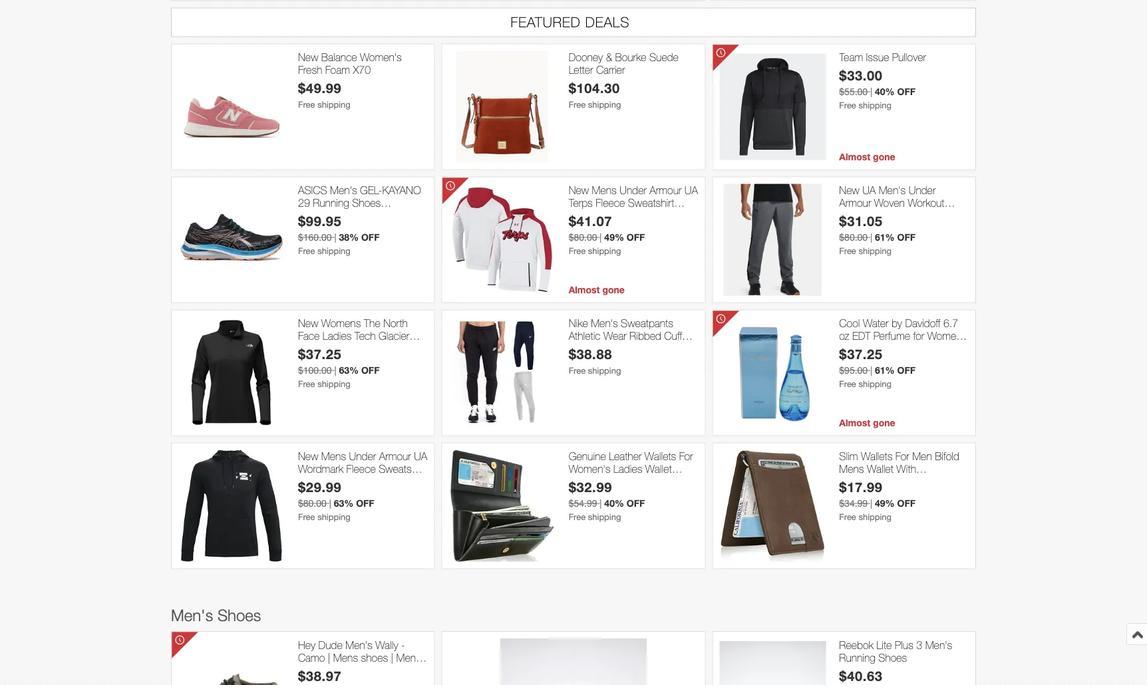 Task type: vqa. For each thing, say whether or not it's contained in the screenshot.
almost associated with 61%
yes



Task type: locate. For each thing, give the bounding box(es) containing it.
$80.00 inside $31.05 $80.00 | 61% off free shipping
[[839, 232, 868, 243]]

1 vertical spatial 61%
[[875, 365, 895, 376]]

$80.00 for $31.05
[[839, 232, 868, 243]]

armour inside new mens under armour ua wordmark fleece sweatshirt jacket hoody
[[379, 450, 411, 463]]

running for $40.63
[[839, 652, 876, 664]]

issue
[[866, 51, 889, 63]]

clutch
[[569, 476, 597, 488]]

jacket down glacier
[[365, 343, 394, 355]]

2 $37.25 from the left
[[839, 347, 883, 362]]

0 horizontal spatial under
[[349, 450, 376, 463]]

wallet inside slim wallets for men bifold mens wallet with removable money clip rfid blocking
[[867, 463, 894, 475]]

sweatpants inside nike men's sweatpants athletic wear ribbed cuff drawstring fitness fleece jogger
[[621, 317, 673, 330]]

shipping down $100.00
[[318, 379, 351, 389]]

almost gone up woven
[[839, 151, 895, 162]]

gone up wear
[[603, 284, 625, 295]]

free down $38.88
[[569, 365, 586, 376]]

$38.88
[[569, 347, 612, 362]]

wordmark
[[298, 463, 343, 475]]

mens up the loafers
[[333, 652, 358, 664]]

jacket for $29.99
[[298, 476, 327, 488]]

63% inside the $37.25 $100.00 | 63% off free shipping
[[339, 365, 359, 376]]

jacket down terps
[[569, 209, 598, 222]]

womens
[[321, 317, 361, 330]]

1 vertical spatial 40%
[[604, 498, 624, 509]]

jogger inside nike men's sweatpants athletic wear ribbed cuff drawstring fitness fleece jogger
[[569, 355, 600, 368]]

jogger
[[839, 209, 870, 222], [569, 355, 600, 368]]

free down "$54.99"
[[569, 512, 586, 522]]

off down new mens under armour ua terps fleece sweatshirt jacket hoody link
[[627, 232, 645, 243]]

coat
[[397, 343, 418, 355]]

$95.00
[[839, 365, 868, 376]]

ua inside "new ua men's under armour woven workout jogger logo pants sweatpants"
[[863, 184, 876, 197]]

1 horizontal spatial rfid
[[945, 476, 966, 488]]

$80.00 inside $41.07 $80.00 | 49% off free shipping
[[569, 232, 597, 243]]

49%
[[604, 232, 624, 243], [875, 498, 895, 509]]

| inside the $37.25 $100.00 | 63% off free shipping
[[334, 365, 336, 376]]

1 horizontal spatial sweatpants
[[839, 222, 892, 235]]

| down the $41.07
[[600, 232, 602, 243]]

shipping down 38%
[[318, 246, 351, 256]]

under
[[620, 184, 647, 197], [909, 184, 936, 197], [349, 450, 376, 463]]

box
[[873, 343, 890, 355]]

new ua men's under armour woven workout jogger logo pants sweatpants link
[[839, 184, 969, 235]]

fleece up the $41.07
[[596, 197, 625, 209]]

2 blocking from the left
[[839, 488, 877, 501]]

pullover
[[892, 51, 926, 63]]

armour
[[650, 184, 682, 197], [839, 197, 871, 209], [379, 450, 411, 463]]

blocking down removable
[[839, 488, 877, 501]]

2 horizontal spatial $80.00
[[839, 232, 868, 243]]

armour inside the new mens under armour ua terps fleece sweatshirt jacket hoody
[[650, 184, 682, 197]]

0 vertical spatial gone
[[873, 151, 895, 162]]

running
[[313, 197, 349, 209], [839, 652, 876, 664]]

0 vertical spatial jogger
[[839, 209, 870, 222]]

1 wallets from the left
[[645, 450, 676, 463]]

off right 38%
[[361, 232, 380, 243]]

49% down the $41.07
[[604, 232, 624, 243]]

shoes inside asics men's gel-kayano 29   running shoes 1011b440
[[352, 197, 381, 209]]

$80.00 down the $29.99
[[298, 498, 327, 509]]

| down wally
[[391, 652, 393, 664]]

free inside new balance women's fresh foam x70 $49.99 free shipping
[[298, 99, 315, 110]]

0 horizontal spatial ladies
[[323, 330, 352, 342]]

running inside reebok lite plus 3 men's running shoes $40.63
[[839, 652, 876, 664]]

ladies inside genuine leather wallets for women's ladies wallet clutch accordion rfid blocking
[[613, 463, 642, 475]]

shipping down $31.05
[[859, 246, 892, 256]]

free inside dooney & bourke suede letter carrier $104.30 free shipping
[[569, 99, 586, 110]]

ua inside new mens under armour ua wordmark fleece sweatshirt jacket hoody
[[414, 450, 427, 463]]

free down the $49.99
[[298, 99, 315, 110]]

0 horizontal spatial 49%
[[604, 232, 624, 243]]

2 horizontal spatial armour
[[839, 197, 871, 209]]

sweatpants
[[839, 222, 892, 235], [621, 317, 673, 330]]

free down the $41.07
[[569, 246, 586, 256]]

under for $41.07
[[620, 184, 647, 197]]

new for $31.05
[[839, 184, 860, 197]]

0 vertical spatial women's
[[360, 51, 402, 63]]

$37.25 inside '$37.25 $95.00 | 61% off free shipping'
[[839, 347, 883, 362]]

61% down logo
[[875, 232, 895, 243]]

1 vertical spatial jogger
[[569, 355, 600, 368]]

jacket down wordmark
[[298, 476, 327, 488]]

new up face
[[298, 317, 318, 330]]

hoody for $29.99
[[330, 476, 359, 488]]

men's inside reebok lite plus 3 men's running shoes $40.63
[[925, 639, 952, 651]]

63%
[[339, 365, 359, 376], [334, 498, 354, 509]]

shipping inside $31.05 $80.00 | 61% off free shipping
[[859, 246, 892, 256]]

featured deals
[[511, 14, 630, 30]]

women's inside genuine leather wallets for women's ladies wallet clutch accordion rfid blocking
[[569, 463, 610, 475]]

free inside $31.05 $80.00 | 61% off free shipping
[[839, 246, 856, 256]]

0 horizontal spatial wallets
[[645, 450, 676, 463]]

| down shoes
[[367, 664, 369, 677]]

1 61% from the top
[[875, 232, 895, 243]]

$38.88 free shipping
[[569, 347, 621, 376]]

1 horizontal spatial shoes
[[352, 197, 381, 209]]

0 vertical spatial sweatshirt
[[628, 197, 674, 209]]

$29.99 $80.00 | 63% off free shipping
[[298, 480, 374, 522]]

1011b440
[[298, 209, 346, 222]]

63% down the $29.99
[[334, 498, 354, 509]]

hoody
[[601, 209, 630, 222], [330, 476, 359, 488]]

| right $55.00
[[870, 86, 873, 97]]

jogger down drawstring
[[569, 355, 600, 368]]

1 horizontal spatial $80.00
[[569, 232, 597, 243]]

0 horizontal spatial $37.25
[[298, 347, 342, 362]]

davidoff
[[905, 317, 941, 330]]

new ua men's under armour woven workout jogger logo pants sweatpants
[[839, 184, 945, 235]]

2 rfid from the left
[[945, 476, 966, 488]]

61% for $31.05
[[875, 232, 895, 243]]

| inside $31.05 $80.00 | 61% off free shipping
[[870, 232, 873, 243]]

ua inside the new mens under armour ua terps fleece sweatshirt jacket hoody
[[685, 184, 698, 197]]

0 vertical spatial jacket
[[569, 209, 598, 222]]

glacier
[[379, 330, 409, 342]]

1 vertical spatial almost
[[569, 284, 600, 295]]

off inside the $37.25 $100.00 | 63% off free shipping
[[361, 365, 380, 376]]

1 horizontal spatial women's
[[569, 463, 610, 475]]

$32.99
[[569, 480, 612, 496]]

shipping down $34.99
[[859, 512, 892, 522]]

off down zip
[[361, 365, 380, 376]]

0 vertical spatial shoes
[[352, 197, 381, 209]]

off down the cool water by davidoff 6.7 oz edt perfume for women new in box link on the right of page
[[897, 365, 916, 376]]

2 horizontal spatial ua
[[863, 184, 876, 197]]

1 vertical spatial hoody
[[330, 476, 359, 488]]

running up 1011b440
[[313, 197, 349, 209]]

almost gone for 61%
[[839, 417, 895, 428]]

free down $160.00
[[298, 246, 315, 256]]

$37.25 $100.00 | 63% off free shipping
[[298, 347, 380, 389]]

0 horizontal spatial rfid
[[648, 476, 669, 488]]

1 wallet from the left
[[645, 463, 672, 475]]

38%
[[339, 232, 359, 243]]

0 horizontal spatial ua
[[414, 450, 427, 463]]

off down money
[[897, 498, 916, 509]]

shipping inside team issue pullover $33.00 $55.00 | 40% off free shipping
[[859, 100, 892, 110]]

2 vertical spatial jacket
[[298, 476, 327, 488]]

new inside new mens under armour ua wordmark fleece sweatshirt jacket hoody
[[298, 450, 318, 463]]

$80.00 down the $41.07
[[569, 232, 597, 243]]

fleece inside the new mens under armour ua terps fleece sweatshirt jacket hoody
[[596, 197, 625, 209]]

off down new mens under armour ua wordmark fleece sweatshirt jacket hoody link
[[356, 498, 374, 509]]

$37.25 inside the $37.25 $100.00 | 63% off free shipping
[[298, 347, 342, 362]]

1 horizontal spatial ua
[[685, 184, 698, 197]]

rfid
[[648, 476, 669, 488], [945, 476, 966, 488]]

$34.99
[[839, 498, 868, 509]]

0 vertical spatial ladies
[[323, 330, 352, 342]]

jacket inside new mens under armour ua wordmark fleece sweatshirt jacket hoody
[[298, 476, 327, 488]]

1 vertical spatial almost gone
[[569, 284, 625, 295]]

ladies up 1/2
[[323, 330, 352, 342]]

$32.99 $54.99 | 40% off free shipping
[[569, 480, 645, 522]]

deals
[[585, 14, 630, 30]]

women's down the genuine
[[569, 463, 610, 475]]

1 horizontal spatial blocking
[[839, 488, 877, 501]]

new up wordmark
[[298, 450, 318, 463]]

49% down $17.99
[[875, 498, 895, 509]]

1 horizontal spatial under
[[620, 184, 647, 197]]

| down $31.05
[[870, 232, 873, 243]]

almost gone for $33.00
[[839, 151, 895, 162]]

1 vertical spatial 49%
[[875, 498, 895, 509]]

rfid right accordion in the bottom of the page
[[648, 476, 669, 488]]

0 horizontal spatial 40%
[[604, 498, 624, 509]]

$80.00 inside the $29.99 $80.00 | 63% off free shipping
[[298, 498, 327, 509]]

carrier
[[596, 64, 625, 76]]

new balance women's fresh foam x70 $49.99 free shipping
[[298, 51, 402, 110]]

for right leather
[[679, 450, 693, 463]]

almost up "new ua men's under armour woven workout jogger logo pants sweatpants"
[[839, 151, 871, 162]]

shipping inside $41.07 $80.00 | 49% off free shipping
[[588, 246, 621, 256]]

hoody inside the new mens under armour ua terps fleece sweatshirt jacket hoody
[[601, 209, 630, 222]]

free down the $29.99
[[298, 512, 315, 522]]

off inside $99.95 $160.00 | 38% off free shipping
[[361, 232, 380, 243]]

$99.95
[[298, 213, 342, 229]]

shipping down the $95.00
[[859, 379, 892, 389]]

women's up x70
[[360, 51, 402, 63]]

under up workout
[[909, 184, 936, 197]]

1 blocking from the left
[[569, 488, 606, 501]]

shipping inside $99.95 $160.00 | 38% off free shipping
[[318, 246, 351, 256]]

49% inside $41.07 $80.00 | 49% off free shipping
[[604, 232, 624, 243]]

0 horizontal spatial armour
[[379, 450, 411, 463]]

| right "$54.99"
[[600, 498, 602, 509]]

hoody for $41.07
[[601, 209, 630, 222]]

jacket inside new womens the north face ladies tech glacier fleece 1/2 zip jacket coat top
[[365, 343, 394, 355]]

new up terps
[[569, 184, 589, 197]]

off inside $31.05 $80.00 | 61% off free shipping
[[897, 232, 916, 243]]

0 vertical spatial 61%
[[875, 232, 895, 243]]

1 horizontal spatial sweatshirt
[[628, 197, 674, 209]]

2 wallets from the left
[[861, 450, 893, 463]]

$40.63
[[839, 668, 883, 684]]

jacket inside the new mens under armour ua terps fleece sweatshirt jacket hoody
[[569, 209, 598, 222]]

rfid right clip
[[945, 476, 966, 488]]

bifold
[[935, 450, 960, 463]]

1 horizontal spatial armour
[[650, 184, 682, 197]]

1 $37.25 from the left
[[298, 347, 342, 362]]

2 horizontal spatial under
[[909, 184, 936, 197]]

perfume
[[874, 330, 910, 342]]

63% down zip
[[339, 365, 359, 376]]

|
[[870, 86, 873, 97], [334, 232, 336, 243], [600, 232, 602, 243], [870, 232, 873, 243], [334, 365, 336, 376], [870, 365, 873, 376], [329, 498, 331, 509], [600, 498, 602, 509], [870, 498, 873, 509], [328, 652, 330, 664], [391, 652, 393, 664], [367, 664, 369, 677]]

1 vertical spatial women's
[[569, 463, 610, 475]]

removable
[[839, 476, 889, 488]]

61%
[[875, 232, 895, 243], [875, 365, 895, 376]]

water
[[863, 317, 889, 330]]

nike men's sweatpants athletic wear ribbed cuff drawstring fitness fleece jogger link
[[569, 317, 698, 368]]

jogger left logo
[[839, 209, 870, 222]]

new down oz on the right
[[839, 343, 860, 355]]

63% for $29.99
[[334, 498, 354, 509]]

blocking inside genuine leather wallets for women's ladies wallet clutch accordion rfid blocking
[[569, 488, 606, 501]]

blocking
[[569, 488, 606, 501], [839, 488, 877, 501]]

$49.99
[[298, 80, 342, 96]]

61% inside '$37.25 $95.00 | 61% off free shipping'
[[875, 365, 895, 376]]

off for $17.99
[[897, 498, 916, 509]]

0 horizontal spatial for
[[679, 450, 693, 463]]

shipping down $55.00
[[859, 100, 892, 110]]

shipping down the $29.99
[[318, 512, 351, 522]]

61% for $37.25
[[875, 365, 895, 376]]

free down $31.05
[[839, 246, 856, 256]]

under inside the new mens under armour ua terps fleece sweatshirt jacket hoody
[[620, 184, 647, 197]]

pants
[[898, 209, 923, 222]]

mens inside slim wallets for men bifold mens wallet with removable money clip rfid blocking
[[839, 463, 864, 475]]

1 horizontal spatial 49%
[[875, 498, 895, 509]]

off inside '$32.99 $54.99 | 40% off free shipping'
[[627, 498, 645, 509]]

terps
[[569, 197, 593, 209]]

2 horizontal spatial jacket
[[569, 209, 598, 222]]

under up $41.07 $80.00 | 49% off free shipping
[[620, 184, 647, 197]]

new up fresh
[[298, 51, 318, 63]]

off inside $17.99 $34.99 | 49% off free shipping
[[897, 498, 916, 509]]

1 horizontal spatial hoody
[[601, 209, 630, 222]]

new mens under armour ua terps fleece sweatshirt jacket hoody
[[569, 184, 698, 222]]

free down $34.99
[[839, 512, 856, 522]]

2 vertical spatial almost
[[839, 417, 871, 428]]

shipping down $38.88
[[588, 365, 621, 376]]

0 vertical spatial 49%
[[604, 232, 624, 243]]

armour inside "new ua men's under armour woven workout jogger logo pants sweatpants"
[[839, 197, 871, 209]]

almost gone
[[839, 151, 895, 162], [569, 284, 625, 295], [839, 417, 895, 428]]

nike
[[569, 317, 588, 330]]

free down the $95.00
[[839, 379, 856, 389]]

fresh
[[298, 64, 322, 76]]

suede
[[649, 51, 679, 63]]

under up the $29.99 $80.00 | 63% off free shipping
[[349, 450, 376, 463]]

new up $31.05
[[839, 184, 860, 197]]

reebok lite plus 3 men's running shoes link
[[839, 639, 969, 664]]

1 horizontal spatial 40%
[[875, 86, 895, 97]]

1 vertical spatial shoes
[[218, 606, 261, 624]]

almost gone up slim
[[839, 417, 895, 428]]

dooney & bourke suede letter carrier link
[[569, 51, 698, 76]]

new inside the new mens under armour ua terps fleece sweatshirt jacket hoody
[[569, 184, 589, 197]]

1 vertical spatial running
[[839, 652, 876, 664]]

off inside $41.07 $80.00 | 49% off free shipping
[[627, 232, 645, 243]]

| right the $95.00
[[870, 365, 873, 376]]

0 horizontal spatial wallet
[[645, 463, 672, 475]]

1 vertical spatial sweatpants
[[621, 317, 673, 330]]

free inside team issue pullover $33.00 $55.00 | 40% off free shipping
[[839, 100, 856, 110]]

gone for 49%
[[603, 284, 625, 295]]

0 vertical spatial 63%
[[339, 365, 359, 376]]

0 horizontal spatial jacket
[[298, 476, 327, 488]]

1 horizontal spatial running
[[839, 652, 876, 664]]

1 horizontal spatial wallet
[[867, 463, 894, 475]]

gone up woven
[[873, 151, 895, 162]]

logo
[[873, 209, 895, 222]]

shipping inside $17.99 $34.99 | 49% off free shipping
[[859, 512, 892, 522]]

under for $29.99
[[349, 450, 376, 463]]

0 horizontal spatial running
[[313, 197, 349, 209]]

almost up nike
[[569, 284, 600, 295]]

$37.25 up the $95.00
[[839, 347, 883, 362]]

fleece up the $29.99 $80.00 | 63% off free shipping
[[346, 463, 376, 475]]

shipping inside dooney & bourke suede letter carrier $104.30 free shipping
[[588, 99, 621, 110]]

2 vertical spatial gone
[[873, 417, 895, 428]]

free down $100.00
[[298, 379, 315, 389]]

new for $29.99
[[298, 450, 318, 463]]

off for $29.99
[[356, 498, 374, 509]]

0 vertical spatial almost
[[839, 151, 871, 162]]

1 horizontal spatial jacket
[[365, 343, 394, 355]]

off for $31.05
[[897, 232, 916, 243]]

1 vertical spatial sweatshirt
[[379, 463, 425, 475]]

sweatshirt
[[628, 197, 674, 209], [379, 463, 425, 475]]

shipping down the $41.07
[[588, 246, 621, 256]]

new for $41.07
[[569, 184, 589, 197]]

athletic
[[569, 330, 601, 342]]

2 for from the left
[[896, 450, 909, 463]]

mens down slim
[[839, 463, 864, 475]]

| down the $29.99
[[329, 498, 331, 509]]

0 vertical spatial running
[[313, 197, 349, 209]]

1 vertical spatial 63%
[[334, 498, 354, 509]]

0 horizontal spatial women's
[[360, 51, 402, 63]]

jacket for $41.07
[[569, 209, 598, 222]]

2 vertical spatial shoes
[[879, 652, 907, 664]]

rfid inside slim wallets for men bifold mens wallet with removable money clip rfid blocking
[[945, 476, 966, 488]]

new inside "new ua men's under armour woven workout jogger logo pants sweatpants"
[[839, 184, 860, 197]]

0 horizontal spatial sweatpants
[[621, 317, 673, 330]]

1 vertical spatial jacket
[[365, 343, 394, 355]]

by
[[892, 317, 902, 330]]

wallets right slim
[[861, 450, 893, 463]]

ladies down leather
[[613, 463, 642, 475]]

fleece down face
[[298, 343, 327, 355]]

for inside genuine leather wallets for women's ladies wallet clutch accordion rfid blocking
[[679, 450, 693, 463]]

1 rfid from the left
[[648, 476, 669, 488]]

women's inside new balance women's fresh foam x70 $49.99 free shipping
[[360, 51, 402, 63]]

1/2
[[330, 343, 346, 355]]

shipping down $104.30
[[588, 99, 621, 110]]

$37.25 for $37.25 $100.00 | 63% off free shipping
[[298, 347, 342, 362]]

shoes
[[352, 197, 381, 209], [218, 606, 261, 624], [879, 652, 907, 664]]

off inside the $29.99 $80.00 | 63% off free shipping
[[356, 498, 374, 509]]

under inside new mens under armour ua wordmark fleece sweatshirt jacket hoody
[[349, 450, 376, 463]]

ladies inside new womens the north face ladies tech glacier fleece 1/2 zip jacket coat top
[[323, 330, 352, 342]]

| right $34.99
[[870, 498, 873, 509]]

0 horizontal spatial jogger
[[569, 355, 600, 368]]

0 horizontal spatial blocking
[[569, 488, 606, 501]]

| right $100.00
[[334, 365, 336, 376]]

63% inside the $29.99 $80.00 | 63% off free shipping
[[334, 498, 354, 509]]

49% for $17.99
[[875, 498, 895, 509]]

0 vertical spatial sweatpants
[[839, 222, 892, 235]]

2 61% from the top
[[875, 365, 895, 376]]

almost up slim
[[839, 417, 871, 428]]

gone down '$37.25 $95.00 | 61% off free shipping'
[[873, 417, 895, 428]]

0 vertical spatial hoody
[[601, 209, 630, 222]]

1 horizontal spatial ladies
[[613, 463, 642, 475]]

40% down $33.00
[[875, 86, 895, 97]]

mens inside new mens under armour ua wordmark fleece sweatshirt jacket hoody
[[321, 450, 346, 463]]

0 vertical spatial 40%
[[875, 86, 895, 97]]

1 horizontal spatial wallets
[[861, 450, 893, 463]]

49% inside $17.99 $34.99 | 49% off free shipping
[[875, 498, 895, 509]]

2 wallet from the left
[[867, 463, 894, 475]]

0 vertical spatial almost gone
[[839, 151, 895, 162]]

| left 38%
[[334, 232, 336, 243]]

off down accordion in the bottom of the page
[[627, 498, 645, 509]]

$55.00
[[839, 86, 868, 97]]

0 horizontal spatial sweatshirt
[[379, 463, 425, 475]]

off for $32.99
[[627, 498, 645, 509]]

ladies for $32.99
[[613, 463, 642, 475]]

40%
[[875, 86, 895, 97], [604, 498, 624, 509]]

wallet inside genuine leather wallets for women's ladies wallet clutch accordion rfid blocking
[[645, 463, 672, 475]]

1 horizontal spatial $37.25
[[839, 347, 883, 362]]

off down pants
[[897, 232, 916, 243]]

1 vertical spatial ladies
[[613, 463, 642, 475]]

shipping down the $49.99
[[318, 99, 351, 110]]

1 vertical spatial gone
[[603, 284, 625, 295]]

cool water by davidoff 6.7 oz edt perfume for women new in box
[[839, 317, 962, 355]]

gone for $33.00
[[873, 151, 895, 162]]

shipping down "$54.99"
[[588, 512, 621, 522]]

sweatshirt inside new mens under armour ua wordmark fleece sweatshirt jacket hoody
[[379, 463, 425, 475]]

$80.00 down $31.05
[[839, 232, 868, 243]]

free inside $38.88 free shipping
[[569, 365, 586, 376]]

fleece down cuff
[[653, 343, 682, 355]]

| inside $17.99 $34.99 | 49% off free shipping
[[870, 498, 873, 509]]

hoody inside new mens under armour ua wordmark fleece sweatshirt jacket hoody
[[330, 476, 359, 488]]

free down $55.00
[[839, 100, 856, 110]]

fleece inside new mens under armour ua wordmark fleece sweatshirt jacket hoody
[[346, 463, 376, 475]]

0 horizontal spatial $80.00
[[298, 498, 327, 509]]

sweatshirt inside the new mens under armour ua terps fleece sweatshirt jacket hoody
[[628, 197, 674, 209]]

mens inside the new mens under armour ua terps fleece sweatshirt jacket hoody
[[592, 184, 617, 197]]

0 horizontal spatial shoes
[[218, 606, 261, 624]]

shipping inside '$32.99 $54.99 | 40% off free shipping'
[[588, 512, 621, 522]]

1 for from the left
[[679, 450, 693, 463]]

dude
[[318, 639, 343, 651]]

mens up terps
[[592, 184, 617, 197]]

wallets right leather
[[645, 450, 676, 463]]

sweatpants up ribbed
[[621, 317, 673, 330]]

2 horizontal spatial shoes
[[879, 652, 907, 664]]

40% down accordion in the bottom of the page
[[604, 498, 624, 509]]

blocking inside slim wallets for men bifold mens wallet with removable money clip rfid blocking
[[839, 488, 877, 501]]

1 horizontal spatial for
[[896, 450, 909, 463]]

61% down "box"
[[875, 365, 895, 376]]

| down dude
[[328, 652, 330, 664]]

2 vertical spatial almost gone
[[839, 417, 895, 428]]

for up with
[[896, 450, 909, 463]]

sweatpants down logo
[[839, 222, 892, 235]]

| inside the $29.99 $80.00 | 63% off free shipping
[[329, 498, 331, 509]]

0 horizontal spatial hoody
[[330, 476, 359, 488]]

new inside new womens the north face ladies tech glacier fleece 1/2 zip jacket coat top
[[298, 317, 318, 330]]

team
[[839, 51, 863, 63]]

new womens the north face ladies tech glacier fleece 1/2 zip jacket coat top
[[298, 317, 418, 368]]

free down $104.30
[[569, 99, 586, 110]]

1 horizontal spatial jogger
[[839, 209, 870, 222]]

genuine
[[569, 450, 606, 463]]

running down reebok
[[839, 652, 876, 664]]

asics men's gel-kayano 29   running shoes 1011b440
[[298, 184, 421, 222]]



Task type: describe. For each thing, give the bounding box(es) containing it.
wallets inside genuine leather wallets for women's ladies wallet clutch accordion rfid blocking
[[645, 450, 676, 463]]

under inside "new ua men's under armour woven workout jogger logo pants sweatpants"
[[909, 184, 936, 197]]

leather
[[609, 450, 642, 463]]

armour for $29.99
[[379, 450, 411, 463]]

edt
[[852, 330, 871, 342]]

face
[[298, 330, 320, 342]]

| inside $99.95 $160.00 | 38% off free shipping
[[334, 232, 336, 243]]

40% inside '$32.99 $54.99 | 40% off free shipping'
[[604, 498, 624, 509]]

free inside $17.99 $34.99 | 49% off free shipping
[[839, 512, 856, 522]]

ua for $41.07
[[685, 184, 698, 197]]

top
[[298, 355, 314, 368]]

new inside cool water by davidoff 6.7 oz edt perfume for women new in box
[[839, 343, 860, 355]]

rfid inside genuine leather wallets for women's ladies wallet clutch accordion rfid blocking
[[648, 476, 669, 488]]

| inside '$32.99 $54.99 | 40% off free shipping'
[[600, 498, 602, 509]]

3
[[917, 639, 922, 651]]

hey dude men's wally - camo | mens shoes | men's slip on loafers | light weight link
[[298, 639, 428, 677]]

off for $99.95
[[361, 232, 380, 243]]

wallet for $17.99
[[867, 463, 894, 475]]

camo
[[298, 652, 325, 664]]

men's inside nike men's sweatpants athletic wear ribbed cuff drawstring fitness fleece jogger
[[591, 317, 618, 330]]

$80.00 for $29.99
[[298, 498, 327, 509]]

slim wallets for men bifold mens wallet with removable money clip rfid blocking link
[[839, 450, 969, 501]]

almost for 49%
[[569, 284, 600, 295]]

jogger inside "new ua men's under armour woven workout jogger logo pants sweatpants"
[[839, 209, 870, 222]]

shoes for 1011b440
[[352, 197, 381, 209]]

$17.99
[[839, 480, 883, 496]]

free inside the $29.99 $80.00 | 63% off free shipping
[[298, 512, 315, 522]]

asics men's gel-kayano 29   running shoes 1011b440 link
[[298, 184, 428, 222]]

free inside the $37.25 $100.00 | 63% off free shipping
[[298, 379, 315, 389]]

new for $37.25
[[298, 317, 318, 330]]

almost for 61%
[[839, 417, 871, 428]]

slip
[[298, 664, 314, 677]]

free inside '$37.25 $95.00 | 61% off free shipping'
[[839, 379, 856, 389]]

$54.99
[[569, 498, 597, 509]]

dooney
[[569, 51, 603, 63]]

armour for $41.07
[[650, 184, 682, 197]]

mens inside 'hey dude men's wally - camo | mens shoes | men's slip on loafers | light weight'
[[333, 652, 358, 664]]

sweatshirt for $41.07
[[628, 197, 674, 209]]

$17.99 $34.99 | 49% off free shipping
[[839, 480, 916, 522]]

$99.95 $160.00 | 38% off free shipping
[[298, 213, 380, 256]]

| inside team issue pullover $33.00 $55.00 | 40% off free shipping
[[870, 86, 873, 97]]

new womens the north face ladies tech glacier fleece 1/2 zip jacket coat top link
[[298, 317, 428, 368]]

shipping inside $38.88 free shipping
[[588, 365, 621, 376]]

featured
[[511, 14, 581, 30]]

ua for $29.99
[[414, 450, 427, 463]]

off inside '$37.25 $95.00 | 61% off free shipping'
[[897, 365, 916, 376]]

workout
[[908, 197, 945, 209]]

almost gone for 49%
[[569, 284, 625, 295]]

foam
[[325, 64, 350, 76]]

wallets inside slim wallets for men bifold mens wallet with removable money clip rfid blocking
[[861, 450, 893, 463]]

bourke
[[615, 51, 647, 63]]

shipping inside new balance women's fresh foam x70 $49.99 free shipping
[[318, 99, 351, 110]]

team issue pullover $33.00 $55.00 | 40% off free shipping
[[839, 51, 926, 110]]

in
[[863, 343, 870, 355]]

sweatshirt for $29.99
[[379, 463, 425, 475]]

fleece inside new womens the north face ladies tech glacier fleece 1/2 zip jacket coat top
[[298, 343, 327, 355]]

loafers
[[331, 664, 364, 677]]

dooney & bourke suede letter carrier $104.30 free shipping
[[569, 51, 679, 110]]

balance
[[321, 51, 357, 63]]

men's shoes
[[171, 606, 261, 624]]

for
[[913, 330, 925, 342]]

ribbed
[[630, 330, 661, 342]]

fleece inside nike men's sweatpants athletic wear ribbed cuff drawstring fitness fleece jogger
[[653, 343, 682, 355]]

letter
[[569, 64, 593, 76]]

49% for $41.07
[[604, 232, 624, 243]]

63% for $37.25
[[339, 365, 359, 376]]

$38.97
[[298, 668, 342, 684]]

| inside $41.07 $80.00 | 49% off free shipping
[[600, 232, 602, 243]]

women
[[927, 330, 962, 342]]

accordion
[[600, 476, 645, 488]]

free inside $99.95 $160.00 | 38% off free shipping
[[298, 246, 315, 256]]

x70
[[353, 64, 371, 76]]

genuine leather wallets for women's ladies wallet clutch accordion rfid blocking
[[569, 450, 693, 501]]

men's inside "new ua men's under armour woven workout jogger logo pants sweatpants"
[[879, 184, 906, 197]]

40% inside team issue pullover $33.00 $55.00 | 40% off free shipping
[[875, 86, 895, 97]]

cuff
[[664, 330, 682, 342]]

asics
[[298, 184, 327, 197]]

cool water by davidoff 6.7 oz edt perfume for women new in box link
[[839, 317, 969, 355]]

shipping inside '$37.25 $95.00 | 61% off free shipping'
[[859, 379, 892, 389]]

cool
[[839, 317, 860, 330]]

$31.05
[[839, 213, 883, 229]]

wally
[[375, 639, 398, 651]]

$33.00
[[839, 68, 883, 84]]

6.7
[[944, 317, 958, 330]]

hey dude men's wally - camo | mens shoes | men's slip on loafers | light weight
[[298, 639, 427, 677]]

| inside '$37.25 $95.00 | 61% off free shipping'
[[870, 365, 873, 376]]

free inside $41.07 $80.00 | 49% off free shipping
[[569, 246, 586, 256]]

plus
[[895, 639, 914, 651]]

almost for $33.00
[[839, 151, 871, 162]]

$160.00
[[298, 232, 332, 243]]

new mens under armour ua wordmark fleece sweatshirt jacket hoody
[[298, 450, 427, 488]]

zip
[[349, 343, 362, 355]]

$100.00
[[298, 365, 332, 376]]

off inside team issue pullover $33.00 $55.00 | 40% off free shipping
[[897, 86, 916, 97]]

new inside new balance women's fresh foam x70 $49.99 free shipping
[[298, 51, 318, 63]]

shoes for $40.63
[[879, 652, 907, 664]]

off for $37.25
[[361, 365, 380, 376]]

men
[[912, 450, 932, 463]]

light
[[372, 664, 393, 677]]

$80.00 for $41.07
[[569, 232, 597, 243]]

wallet for $32.99
[[645, 463, 672, 475]]

$37.25 for $37.25 $95.00 | 61% off free shipping
[[839, 347, 883, 362]]

with
[[897, 463, 916, 475]]

men's inside asics men's gel-kayano 29   running shoes 1011b440
[[330, 184, 357, 197]]

$31.05 $80.00 | 61% off free shipping
[[839, 213, 916, 256]]

for inside slim wallets for men bifold mens wallet with removable money clip rfid blocking
[[896, 450, 909, 463]]

wear
[[604, 330, 627, 342]]

$37.25 $95.00 | 61% off free shipping
[[839, 347, 916, 389]]

woven
[[874, 197, 905, 209]]

money
[[892, 476, 922, 488]]

north
[[383, 317, 408, 330]]

free inside '$32.99 $54.99 | 40% off free shipping'
[[569, 512, 586, 522]]

sweatpants inside "new ua men's under armour woven workout jogger logo pants sweatpants"
[[839, 222, 892, 235]]

weight
[[396, 664, 427, 677]]

-
[[401, 639, 405, 651]]

29
[[298, 197, 310, 209]]

reebok
[[839, 639, 874, 651]]

running for 1011b440
[[313, 197, 349, 209]]

team issue pullover link
[[839, 51, 969, 64]]

shipping inside the $37.25 $100.00 | 63% off free shipping
[[318, 379, 351, 389]]

slim
[[839, 450, 858, 463]]

gone for 61%
[[873, 417, 895, 428]]

ladies for $37.25
[[323, 330, 352, 342]]

shipping inside the $29.99 $80.00 | 63% off free shipping
[[318, 512, 351, 522]]

gel-
[[360, 184, 382, 197]]

new mens under armour ua terps fleece sweatshirt jacket hoody link
[[569, 184, 698, 222]]

lite
[[877, 639, 892, 651]]

new mens under armour ua wordmark fleece sweatshirt jacket hoody link
[[298, 450, 428, 488]]

slim wallets for men bifold mens wallet with removable money clip rfid blocking
[[839, 450, 966, 501]]

tech
[[355, 330, 376, 342]]



